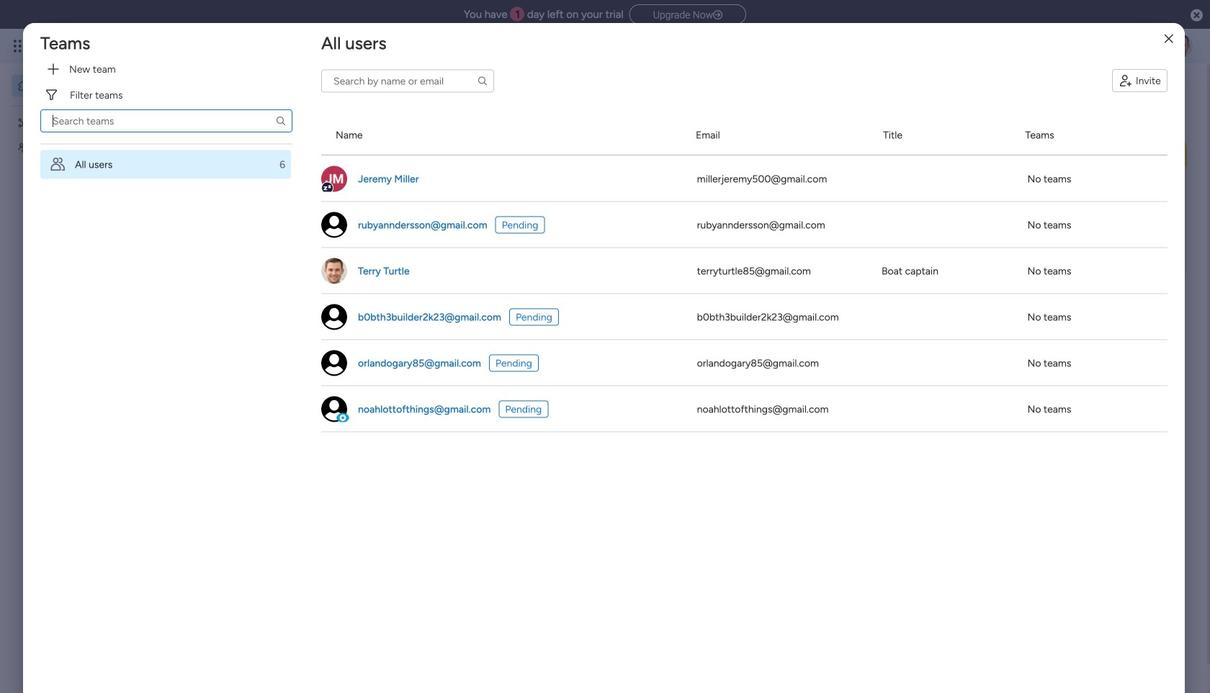 Task type: describe. For each thing, give the bounding box(es) containing it.
select product image
[[13, 39, 27, 53]]

Search teams search field
[[40, 109, 292, 133]]

search image for search by name or email search field
[[477, 75, 488, 87]]

2 row from the top
[[321, 156, 1168, 202]]

6 row from the top
[[321, 340, 1168, 386]]

dapulse rightstroke image
[[713, 10, 723, 21]]

b0bth3builder2k23@gmail.com image
[[321, 304, 347, 330]]

orlandogary85@gmail.com image
[[321, 350, 347, 376]]

7 row from the top
[[321, 386, 1168, 433]]

4 row from the top
[[321, 248, 1168, 294]]

Search by name or email search field
[[321, 69, 494, 92]]

noahlottofthings@gmail.com image
[[321, 397, 347, 423]]

terry turtle image
[[1170, 35, 1193, 58]]

build something awesome image
[[650, 373, 815, 471]]



Task type: vqa. For each thing, say whether or not it's contained in the screenshot.
7th Row from the bottom
yes



Task type: locate. For each thing, give the bounding box(es) containing it.
search image for search teams "search field"
[[275, 115, 287, 127]]

option
[[40, 150, 302, 179]]

0 vertical spatial search image
[[477, 75, 488, 87]]

terry turtle image
[[321, 258, 347, 284]]

None search field
[[40, 109, 292, 133]]

1 horizontal spatial search image
[[477, 75, 488, 87]]

row group
[[321, 156, 1168, 433]]

jeremy miller image
[[321, 166, 347, 192]]

row
[[321, 116, 1168, 156], [321, 156, 1168, 202], [321, 202, 1168, 248], [321, 248, 1168, 294], [321, 294, 1168, 340], [321, 340, 1168, 386], [321, 386, 1168, 433]]

dapulse close image
[[1191, 8, 1203, 23]]

rubyanndersson@gmail.com image
[[321, 212, 347, 238]]

3 row from the top
[[321, 202, 1168, 248]]

monday code is now live - secured infrastructure with seamless integration to monday.com. hosting your apps is now easier than ever. image
[[218, 133, 1187, 286]]

None search field
[[321, 69, 494, 92]]

1 vertical spatial search image
[[275, 115, 287, 127]]

0 horizontal spatial search image
[[275, 115, 287, 127]]

close image
[[1165, 34, 1173, 44]]

grid
[[321, 116, 1168, 694]]

search image
[[477, 75, 488, 87], [275, 115, 287, 127]]

5 row from the top
[[321, 294, 1168, 340]]

1 row from the top
[[321, 116, 1168, 156]]



